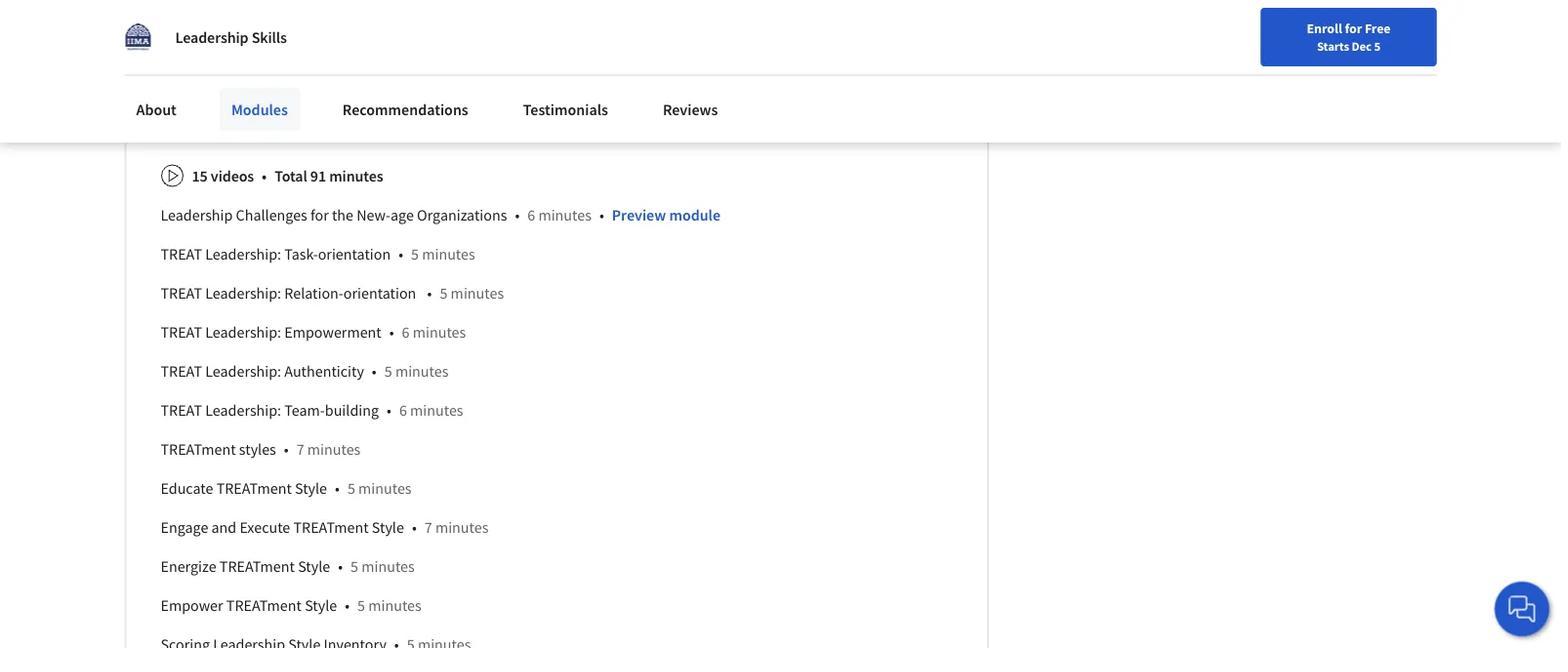 Task type: describe. For each thing, give the bounding box(es) containing it.
team-
[[284, 401, 325, 420]]

starts
[[1317, 38, 1349, 54]]

91
[[310, 166, 326, 186]]

hide info about module content button
[[153, 102, 380, 137]]

relation-
[[284, 283, 344, 303]]

1 15 from the top
[[192, 65, 207, 84]]

what's
[[161, 26, 205, 45]]

6 readings
[[316, 65, 383, 84]]

5 right authenticity
[[384, 361, 392, 381]]

4
[[445, 65, 453, 84]]

0 vertical spatial 7
[[297, 440, 304, 459]]

4 quizzes
[[445, 65, 504, 84]]

orientation for task-
[[318, 244, 391, 264]]

leadership challenges for the new-age organizations • 6 minutes • preview module
[[161, 205, 721, 225]]

treat for treat leadership: authenticity
[[161, 361, 202, 381]]

quizzes
[[456, 65, 504, 84]]

reviews link
[[651, 88, 730, 131]]

chat with us image
[[1507, 594, 1538, 625]]

empower treatment style • 5 minutes
[[161, 596, 422, 615]]

2 vertical spatial treatment
[[293, 518, 369, 537]]

iima - iim ahmedabad image
[[124, 23, 152, 51]]

authenticity
[[284, 361, 364, 381]]

treat for treat leadership: task-orientation
[[161, 244, 202, 264]]

leadership for leadership challenges for the new-age organizations • 6 minutes • preview module
[[161, 205, 233, 225]]

treat leadership: empowerment • 6 minutes
[[161, 322, 466, 342]]

preview
[[612, 205, 666, 225]]

age
[[391, 205, 414, 225]]

leadership: for task-
[[205, 244, 281, 264]]

5 inside enroll for free starts dec 5
[[1374, 38, 1381, 54]]

treat for treat leadership: team-building
[[161, 401, 202, 420]]

treat for treat leadership: relation-orientation
[[161, 283, 202, 303]]

total
[[275, 166, 307, 186]]

readings
[[326, 65, 383, 84]]

prompt
[[650, 65, 699, 84]]

enroll for free starts dec 5
[[1307, 20, 1391, 54]]

leadership: for authenticity
[[205, 361, 281, 381]]

included
[[208, 26, 266, 45]]

empower treatment
[[161, 596, 302, 615]]

about
[[240, 111, 275, 128]]

recommendations
[[343, 100, 468, 119]]

modules
[[231, 100, 288, 119]]

hide
[[184, 111, 212, 128]]

educate treatment style • 5 minutes
[[161, 479, 412, 498]]

treat leadership: authenticity • 5 minutes
[[161, 361, 449, 381]]

about
[[136, 100, 177, 119]]

6 left readings
[[316, 65, 323, 84]]

coursera image
[[23, 16, 147, 47]]

1 vertical spatial module
[[669, 205, 721, 225]]

leadership for leadership skills
[[175, 27, 249, 47]]

5 down engage and execute treatment style • 7 minutes
[[351, 557, 358, 576]]

new-
[[357, 205, 391, 225]]

1
[[567, 65, 575, 84]]



Task type: vqa. For each thing, say whether or not it's contained in the screenshot.
6 readings
yes



Task type: locate. For each thing, give the bounding box(es) containing it.
4 leadership: from the top
[[205, 361, 281, 381]]

15 down hide
[[192, 166, 208, 186]]

preview module link
[[612, 205, 721, 225]]

videos down leadership skills
[[211, 65, 253, 84]]

0 vertical spatial module
[[278, 111, 323, 128]]

15
[[192, 65, 207, 84], [192, 166, 208, 186]]

leadership skills
[[175, 27, 287, 47]]

0 horizontal spatial for
[[311, 205, 329, 225]]

6 right building
[[399, 401, 407, 420]]

leadership:
[[205, 244, 281, 264], [205, 283, 281, 303], [205, 322, 281, 342], [205, 361, 281, 381], [205, 401, 281, 420]]

leadership: left relation-
[[205, 283, 281, 303]]

for up dec
[[1345, 20, 1362, 37]]

2 videos from the top
[[211, 166, 254, 186]]

6 right organizations
[[528, 205, 535, 225]]

15 inside "info about module content" element
[[192, 166, 208, 186]]

skills
[[252, 27, 287, 47]]

empowerment
[[284, 322, 382, 342]]

treatment
[[161, 440, 236, 459], [216, 479, 292, 498], [293, 518, 369, 537]]

• total 91 minutes
[[262, 166, 383, 186]]

about link
[[124, 88, 188, 131]]

leadership left challenges
[[161, 205, 233, 225]]

free
[[1365, 20, 1391, 37]]

leadership: down challenges
[[205, 244, 281, 264]]

5 down age
[[411, 244, 419, 264]]

reviews
[[663, 100, 718, 119]]

3 leadership: from the top
[[205, 322, 281, 342]]

2 leadership: from the top
[[205, 283, 281, 303]]

1 vertical spatial 15 videos
[[192, 166, 254, 186]]

treatment styles • 7 minutes
[[161, 440, 361, 459]]

videos up challenges
[[211, 166, 254, 186]]

challenges
[[236, 205, 307, 225]]

task-
[[284, 244, 318, 264]]

engage
[[161, 518, 208, 537]]

modules link
[[220, 88, 300, 131]]

5 leadership: from the top
[[205, 401, 281, 420]]

5 down energize treatment style • 5 minutes
[[357, 596, 365, 615]]

2 15 videos from the top
[[192, 166, 254, 186]]

module
[[278, 111, 323, 128], [669, 205, 721, 225]]

orientation
[[318, 244, 391, 264], [344, 283, 416, 303]]

1 videos from the top
[[211, 65, 253, 84]]

building
[[325, 401, 379, 420]]

enroll
[[1307, 20, 1342, 37]]

6
[[316, 65, 323, 84], [528, 205, 535, 225], [402, 322, 410, 342], [399, 401, 407, 420]]

1 vertical spatial orientation
[[344, 283, 416, 303]]

15 videos inside "info about module content" element
[[192, 166, 254, 186]]

for inside "info about module content" element
[[311, 205, 329, 225]]

1 15 videos from the top
[[192, 65, 253, 84]]

5
[[1374, 38, 1381, 54], [411, 244, 419, 264], [440, 283, 448, 303], [384, 361, 392, 381], [348, 479, 355, 498], [351, 557, 358, 576], [357, 596, 365, 615]]

2 15 from the top
[[192, 166, 208, 186]]

0 vertical spatial leadership
[[175, 27, 249, 47]]

5 up engage and execute treatment style • 7 minutes
[[348, 479, 355, 498]]

orientation up empowerment
[[344, 283, 416, 303]]

leadership: up the styles
[[205, 401, 281, 420]]

show notifications image
[[1298, 24, 1321, 48]]

leadership left skills
[[175, 27, 249, 47]]

orientation for relation-
[[344, 283, 416, 303]]

1 vertical spatial for
[[311, 205, 329, 225]]

leadership inside "info about module content" element
[[161, 205, 233, 225]]

treat leadership: team-building • 6 minutes
[[161, 401, 463, 420]]

1 horizontal spatial 7
[[424, 518, 432, 537]]

1 vertical spatial 7
[[424, 518, 432, 537]]

leadership: for empowerment
[[205, 322, 281, 342]]

1 vertical spatial leadership
[[161, 205, 233, 225]]

•
[[262, 166, 267, 186], [515, 205, 520, 225], [599, 205, 604, 225], [399, 244, 403, 264], [427, 283, 432, 303], [389, 322, 394, 342], [372, 361, 377, 381], [387, 401, 391, 420], [284, 440, 289, 459], [335, 479, 340, 498], [412, 518, 417, 537], [338, 557, 343, 576], [345, 596, 350, 615]]

treat leadership: relation-orientation • 5 minutes
[[161, 283, 504, 303]]

recommendations link
[[331, 88, 480, 131]]

0 vertical spatial 15 videos
[[192, 65, 253, 84]]

treat leadership: task-orientation • 5 minutes
[[161, 244, 475, 264]]

5 down leadership challenges for the new-age organizations • 6 minutes • preview module
[[440, 283, 448, 303]]

and
[[211, 518, 237, 537]]

style
[[295, 479, 327, 498], [372, 518, 404, 537], [298, 557, 330, 576], [305, 596, 337, 615]]

leadership: for relation-
[[205, 283, 281, 303]]

the
[[332, 205, 353, 225]]

for left the the
[[311, 205, 329, 225]]

content
[[326, 111, 372, 128]]

styles
[[239, 440, 276, 459]]

15 videos down leadership skills
[[192, 65, 253, 84]]

treat for treat leadership: empowerment
[[161, 322, 202, 342]]

5 treat from the top
[[161, 401, 202, 420]]

3 treat from the top
[[161, 322, 202, 342]]

1 vertical spatial videos
[[211, 166, 254, 186]]

7
[[297, 440, 304, 459], [424, 518, 432, 537]]

hide info about module content
[[184, 111, 372, 128]]

2 treat from the top
[[161, 283, 202, 303]]

for inside enroll for free starts dec 5
[[1345, 20, 1362, 37]]

leadership: up treat leadership: team-building • 6 minutes
[[205, 361, 281, 381]]

execute
[[240, 518, 290, 537]]

4 treat from the top
[[161, 361, 202, 381]]

info
[[214, 111, 238, 128]]

6 right empowerment
[[402, 322, 410, 342]]

what's included
[[161, 26, 266, 45]]

0 vertical spatial orientation
[[318, 244, 391, 264]]

dec
[[1352, 38, 1372, 54]]

treatment down the styles
[[216, 479, 292, 498]]

None search field
[[278, 12, 747, 51]]

0 vertical spatial treatment
[[161, 440, 236, 459]]

0 vertical spatial 15
[[192, 65, 207, 84]]

module right preview
[[669, 205, 721, 225]]

testimonials link
[[511, 88, 620, 131]]

for
[[1345, 20, 1362, 37], [311, 205, 329, 225]]

15 videos
[[192, 65, 253, 84], [192, 166, 254, 186]]

15 videos down info
[[192, 166, 254, 186]]

0 horizontal spatial module
[[278, 111, 323, 128]]

orientation down the the
[[318, 244, 391, 264]]

1 vertical spatial 15
[[192, 166, 208, 186]]

1 vertical spatial treatment
[[216, 479, 292, 498]]

0 vertical spatial videos
[[211, 65, 253, 84]]

treat
[[161, 244, 202, 264], [161, 283, 202, 303], [161, 322, 202, 342], [161, 361, 202, 381], [161, 401, 202, 420]]

videos inside "info about module content" element
[[211, 166, 254, 186]]

discussion
[[578, 65, 646, 84]]

1 horizontal spatial module
[[669, 205, 721, 225]]

leadership: for team-
[[205, 401, 281, 420]]

leadership
[[175, 27, 249, 47], [161, 205, 233, 225]]

energize treatment style • 5 minutes
[[161, 557, 415, 576]]

1 leadership: from the top
[[205, 244, 281, 264]]

minutes
[[329, 166, 383, 186], [538, 205, 592, 225], [422, 244, 475, 264], [451, 283, 504, 303], [413, 322, 466, 342], [395, 361, 449, 381], [410, 401, 463, 420], [307, 440, 361, 459], [358, 479, 412, 498], [435, 518, 489, 537], [362, 557, 415, 576], [368, 596, 422, 615]]

0 vertical spatial for
[[1345, 20, 1362, 37]]

module inside dropdown button
[[278, 111, 323, 128]]

educate
[[161, 479, 213, 498]]

treatment up educate
[[161, 440, 236, 459]]

info about module content element
[[153, 94, 953, 648]]

1 discussion prompt
[[567, 65, 699, 84]]

energize treatment
[[161, 557, 295, 576]]

0 horizontal spatial 7
[[297, 440, 304, 459]]

1 treat from the top
[[161, 244, 202, 264]]

5 right dec
[[1374, 38, 1381, 54]]

leadership: up treat leadership: authenticity • 5 minutes
[[205, 322, 281, 342]]

1 horizontal spatial for
[[1345, 20, 1362, 37]]

15 down what's included
[[192, 65, 207, 84]]

organizations
[[417, 205, 507, 225]]

testimonials
[[523, 100, 608, 119]]

videos
[[211, 65, 253, 84], [211, 166, 254, 186]]

module right about
[[278, 111, 323, 128]]

engage and execute treatment style • 7 minutes
[[161, 518, 489, 537]]

treatment up energize treatment style • 5 minutes
[[293, 518, 369, 537]]



